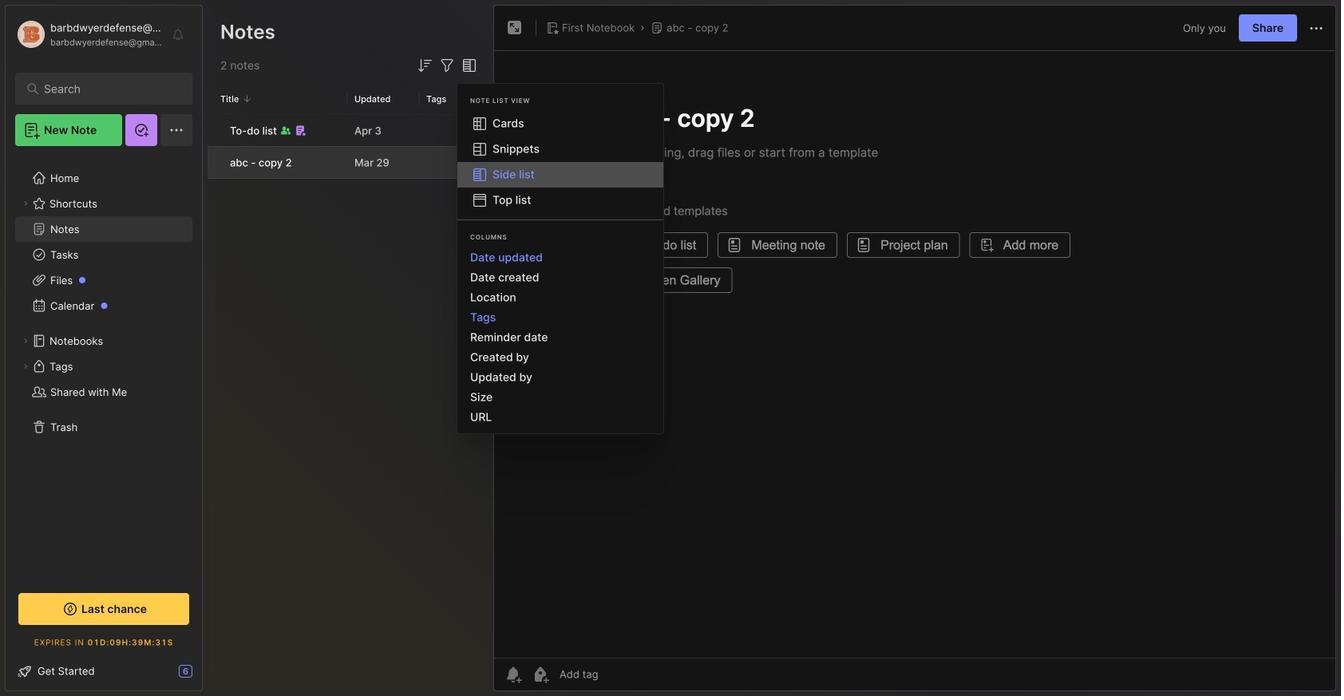 Task type: vqa. For each thing, say whether or not it's contained in the screenshot.
the Find tags… text field
no



Task type: locate. For each thing, give the bounding box(es) containing it.
add filters image
[[438, 56, 457, 75]]

tree
[[6, 156, 202, 576]]

0 vertical spatial dropdown list menu
[[458, 111, 664, 213]]

tree inside main element
[[6, 156, 202, 576]]

note window element
[[494, 5, 1337, 696]]

click to collapse image
[[202, 667, 214, 686]]

menu item
[[458, 162, 664, 188]]

Search text field
[[44, 81, 171, 97]]

Note Editor text field
[[494, 50, 1336, 658]]

main element
[[0, 0, 208, 696]]

Add filters field
[[438, 56, 457, 75]]

1 vertical spatial cell
[[208, 147, 220, 178]]

cell
[[208, 115, 220, 146], [208, 147, 220, 178]]

Account field
[[15, 18, 163, 50]]

None search field
[[44, 79, 171, 98]]

more actions image
[[1307, 19, 1326, 38]]

1 vertical spatial dropdown list menu
[[458, 248, 664, 427]]

View options field
[[457, 56, 479, 75]]

row group
[[208, 115, 492, 180]]

0 vertical spatial cell
[[208, 115, 220, 146]]

dropdown list menu
[[458, 111, 664, 213], [458, 248, 664, 427]]



Task type: describe. For each thing, give the bounding box(es) containing it.
Add tag field
[[558, 668, 678, 682]]

expand note image
[[505, 18, 525, 38]]

1 cell from the top
[[208, 115, 220, 146]]

2 dropdown list menu from the top
[[458, 248, 664, 427]]

More actions field
[[1307, 18, 1326, 38]]

add a reminder image
[[504, 665, 523, 684]]

Help and Learning task checklist field
[[6, 659, 202, 684]]

2 cell from the top
[[208, 147, 220, 178]]

Sort options field
[[415, 56, 434, 75]]

1 dropdown list menu from the top
[[458, 111, 664, 213]]

expand tags image
[[21, 362, 30, 371]]

expand notebooks image
[[21, 336, 30, 346]]

none search field inside main element
[[44, 79, 171, 98]]

add tag image
[[531, 665, 550, 684]]



